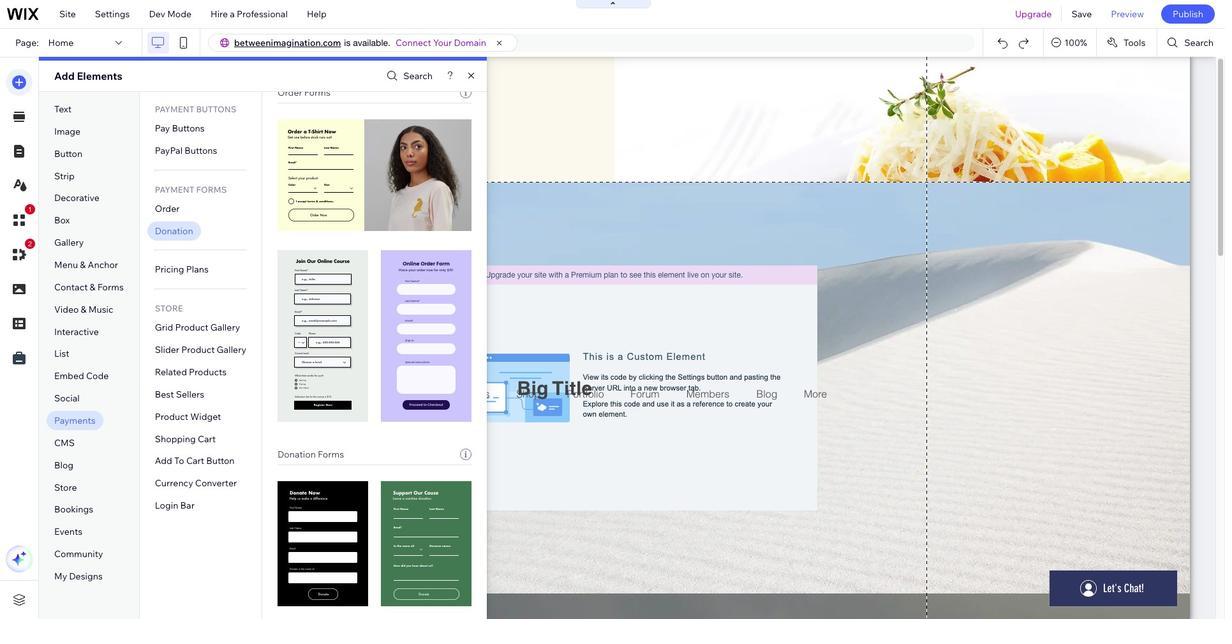 Task type: describe. For each thing, give the bounding box(es) containing it.
contact & forms
[[54, 281, 124, 293]]

plans
[[186, 264, 209, 275]]

to
[[174, 455, 184, 467]]

forms for payment forms
[[196, 184, 227, 195]]

order for order
[[155, 203, 180, 214]]

hire
[[211, 8, 228, 20]]

best sellers
[[155, 389, 204, 400]]

shopping
[[155, 433, 196, 445]]

available.
[[353, 38, 391, 48]]

tools
[[1124, 37, 1146, 49]]

decorative
[[54, 192, 100, 204]]

community
[[54, 549, 103, 560]]

pay buttons
[[155, 123, 205, 134]]

is available. connect your domain
[[344, 37, 487, 49]]

0 vertical spatial gallery
[[54, 237, 84, 248]]

converter
[[195, 478, 237, 489]]

1 button
[[6, 204, 35, 234]]

a
[[230, 8, 235, 20]]

pricing
[[155, 264, 184, 275]]

events
[[54, 526, 83, 538]]

my designs
[[54, 571, 103, 582]]

1 vertical spatial button
[[206, 455, 235, 467]]

buttons for payment buttons
[[196, 104, 236, 114]]

gallery for grid product gallery
[[211, 322, 240, 333]]

betweenimagination.com
[[234, 37, 341, 49]]

buttons for pay buttons
[[172, 123, 205, 134]]

payment for payment forms
[[155, 184, 194, 195]]

2 button
[[6, 239, 35, 268]]

my
[[54, 571, 67, 582]]

video
[[54, 304, 79, 315]]

save button
[[1063, 0, 1102, 28]]

paypal
[[155, 145, 183, 156]]

& for contact
[[90, 281, 96, 293]]

forms for order forms
[[304, 87, 331, 98]]

social
[[54, 393, 80, 404]]

bar
[[180, 500, 195, 511]]

0 horizontal spatial button
[[54, 148, 83, 159]]

professional
[[237, 8, 288, 20]]

publish
[[1173, 8, 1204, 20]]

& for menu
[[80, 259, 86, 271]]

0 horizontal spatial store
[[54, 482, 77, 493]]

embed code
[[54, 370, 109, 382]]

1 vertical spatial search
[[404, 70, 433, 82]]

slider product gallery
[[155, 344, 246, 356]]

related
[[155, 366, 187, 378]]

is
[[344, 38, 351, 48]]

embed
[[54, 370, 84, 382]]

connect
[[396, 37, 431, 49]]

mode
[[167, 8, 192, 20]]

site
[[59, 8, 76, 20]]

add for add elements
[[54, 70, 75, 82]]

shopping cart
[[155, 433, 216, 445]]

widget
[[190, 411, 221, 422]]

save
[[1072, 8, 1093, 20]]

donation for donation forms
[[278, 449, 316, 460]]

add for add to cart button
[[155, 455, 172, 467]]

donation for donation
[[155, 225, 193, 237]]

sellers
[[176, 389, 204, 400]]

image
[[54, 126, 81, 137]]

domain
[[454, 37, 487, 49]]



Task type: locate. For each thing, give the bounding box(es) containing it.
payment forms
[[155, 184, 227, 195]]

code
[[86, 370, 109, 382]]

order
[[278, 87, 302, 98], [155, 203, 180, 214]]

list
[[54, 348, 69, 360]]

related products
[[155, 366, 227, 378]]

designs
[[69, 571, 103, 582]]

store down the blog at the bottom left of page
[[54, 482, 77, 493]]

add left the to
[[155, 455, 172, 467]]

2 payment from the top
[[155, 184, 194, 195]]

search
[[1185, 37, 1214, 49], [404, 70, 433, 82]]

1 horizontal spatial add
[[155, 455, 172, 467]]

product for slider
[[181, 344, 215, 356]]

1 vertical spatial &
[[90, 281, 96, 293]]

& right video
[[81, 304, 87, 315]]

0 vertical spatial button
[[54, 148, 83, 159]]

1 vertical spatial order
[[155, 203, 180, 214]]

best
[[155, 389, 174, 400]]

& right menu
[[80, 259, 86, 271]]

1 horizontal spatial button
[[206, 455, 235, 467]]

cart
[[198, 433, 216, 445], [186, 455, 204, 467]]

1 horizontal spatial store
[[155, 303, 183, 314]]

& right contact
[[90, 281, 96, 293]]

search button
[[1158, 29, 1226, 57], [384, 67, 433, 85]]

preview
[[1112, 8, 1145, 20]]

2 vertical spatial product
[[155, 411, 188, 422]]

hire a professional
[[211, 8, 288, 20]]

1 vertical spatial payment
[[155, 184, 194, 195]]

paypal buttons
[[155, 145, 217, 156]]

& for video
[[81, 304, 87, 315]]

anchor
[[88, 259, 118, 271]]

search down is available. connect your domain
[[404, 70, 433, 82]]

login
[[155, 500, 178, 511]]

1 payment from the top
[[155, 104, 194, 114]]

buttons down payment buttons
[[172, 123, 205, 134]]

buttons
[[196, 104, 236, 114], [172, 123, 205, 134], [185, 145, 217, 156]]

settings
[[95, 8, 130, 20]]

1 horizontal spatial donation
[[278, 449, 316, 460]]

currency
[[155, 478, 193, 489]]

0 vertical spatial store
[[155, 303, 183, 314]]

0 vertical spatial search
[[1185, 37, 1214, 49]]

100%
[[1065, 37, 1088, 49]]

publish button
[[1162, 4, 1216, 24]]

button down image
[[54, 148, 83, 159]]

search down publish
[[1185, 37, 1214, 49]]

payment buttons
[[155, 104, 236, 114]]

box
[[54, 215, 70, 226]]

0 horizontal spatial add
[[54, 70, 75, 82]]

1 vertical spatial add
[[155, 455, 172, 467]]

gallery
[[54, 237, 84, 248], [211, 322, 240, 333], [217, 344, 246, 356]]

0 vertical spatial donation
[[155, 225, 193, 237]]

0 vertical spatial search button
[[1158, 29, 1226, 57]]

0 vertical spatial add
[[54, 70, 75, 82]]

1
[[28, 206, 32, 213]]

1 vertical spatial store
[[54, 482, 77, 493]]

2 vertical spatial &
[[81, 304, 87, 315]]

gallery up products
[[217, 344, 246, 356]]

products
[[189, 366, 227, 378]]

dev mode
[[149, 8, 192, 20]]

1 horizontal spatial search
[[1185, 37, 1214, 49]]

contact
[[54, 281, 88, 293]]

menu
[[54, 259, 78, 271]]

payment up "pay buttons"
[[155, 104, 194, 114]]

1 horizontal spatial search button
[[1158, 29, 1226, 57]]

music
[[89, 304, 113, 315]]

search button down the connect
[[384, 67, 433, 85]]

2 vertical spatial gallery
[[217, 344, 246, 356]]

forms for donation forms
[[318, 449, 344, 460]]

1 vertical spatial buttons
[[172, 123, 205, 134]]

0 horizontal spatial search button
[[384, 67, 433, 85]]

1 vertical spatial gallery
[[211, 322, 240, 333]]

payments
[[54, 415, 96, 426]]

0 vertical spatial &
[[80, 259, 86, 271]]

buttons for paypal buttons
[[185, 145, 217, 156]]

grid
[[155, 322, 173, 333]]

gallery for slider product gallery
[[217, 344, 246, 356]]

2
[[28, 240, 32, 248]]

text
[[54, 103, 72, 115]]

store up grid on the bottom of page
[[155, 303, 183, 314]]

interactive
[[54, 326, 99, 337]]

gallery up slider product gallery
[[211, 322, 240, 333]]

product up shopping
[[155, 411, 188, 422]]

product widget
[[155, 411, 221, 422]]

0 vertical spatial payment
[[155, 104, 194, 114]]

pricing plans
[[155, 264, 209, 275]]

0 horizontal spatial order
[[155, 203, 180, 214]]

payment for payment buttons
[[155, 104, 194, 114]]

order down betweenimagination.com
[[278, 87, 302, 98]]

donation
[[155, 225, 193, 237], [278, 449, 316, 460]]

strip
[[54, 170, 75, 182]]

menu & anchor
[[54, 259, 118, 271]]

0 vertical spatial cart
[[198, 433, 216, 445]]

add elements
[[54, 70, 122, 82]]

cms
[[54, 437, 75, 449]]

buttons down "pay buttons"
[[185, 145, 217, 156]]

store
[[155, 303, 183, 314], [54, 482, 77, 493]]

order down payment forms
[[155, 203, 180, 214]]

1 horizontal spatial order
[[278, 87, 302, 98]]

dev
[[149, 8, 165, 20]]

order for order forms
[[278, 87, 302, 98]]

preview button
[[1102, 0, 1154, 28]]

button
[[54, 148, 83, 159], [206, 455, 235, 467]]

order forms
[[278, 87, 331, 98]]

product down grid product gallery
[[181, 344, 215, 356]]

buttons up "pay buttons"
[[196, 104, 236, 114]]

elements
[[77, 70, 122, 82]]

blog
[[54, 459, 74, 471]]

home
[[48, 37, 74, 49]]

pay
[[155, 123, 170, 134]]

slider
[[155, 344, 179, 356]]

add to cart button
[[155, 455, 235, 467]]

0 horizontal spatial donation
[[155, 225, 193, 237]]

add up text
[[54, 70, 75, 82]]

currency converter
[[155, 478, 237, 489]]

add
[[54, 70, 75, 82], [155, 455, 172, 467]]

cart right the to
[[186, 455, 204, 467]]

payment down paypal at top left
[[155, 184, 194, 195]]

0 vertical spatial buttons
[[196, 104, 236, 114]]

2 vertical spatial buttons
[[185, 145, 217, 156]]

tools button
[[1097, 29, 1158, 57]]

0 vertical spatial order
[[278, 87, 302, 98]]

help
[[307, 8, 327, 20]]

donation forms
[[278, 449, 344, 460]]

gallery up menu
[[54, 237, 84, 248]]

product
[[175, 322, 209, 333], [181, 344, 215, 356], [155, 411, 188, 422]]

0 vertical spatial product
[[175, 322, 209, 333]]

cart down widget at the left bottom
[[198, 433, 216, 445]]

product up slider product gallery
[[175, 322, 209, 333]]

login bar
[[155, 500, 195, 511]]

video & music
[[54, 304, 113, 315]]

0 horizontal spatial search
[[404, 70, 433, 82]]

search button down publish
[[1158, 29, 1226, 57]]

100% button
[[1045, 29, 1097, 57]]

1 vertical spatial search button
[[384, 67, 433, 85]]

upgrade
[[1016, 8, 1052, 20]]

1 vertical spatial cart
[[186, 455, 204, 467]]

1 vertical spatial donation
[[278, 449, 316, 460]]

&
[[80, 259, 86, 271], [90, 281, 96, 293], [81, 304, 87, 315]]

grid product gallery
[[155, 322, 240, 333]]

forms
[[304, 87, 331, 98], [196, 184, 227, 195], [98, 281, 124, 293], [318, 449, 344, 460]]

button up converter
[[206, 455, 235, 467]]

your
[[433, 37, 452, 49]]

1 vertical spatial product
[[181, 344, 215, 356]]

product for grid
[[175, 322, 209, 333]]

bookings
[[54, 504, 93, 515]]



Task type: vqa. For each thing, say whether or not it's contained in the screenshot.
pricing plans
yes



